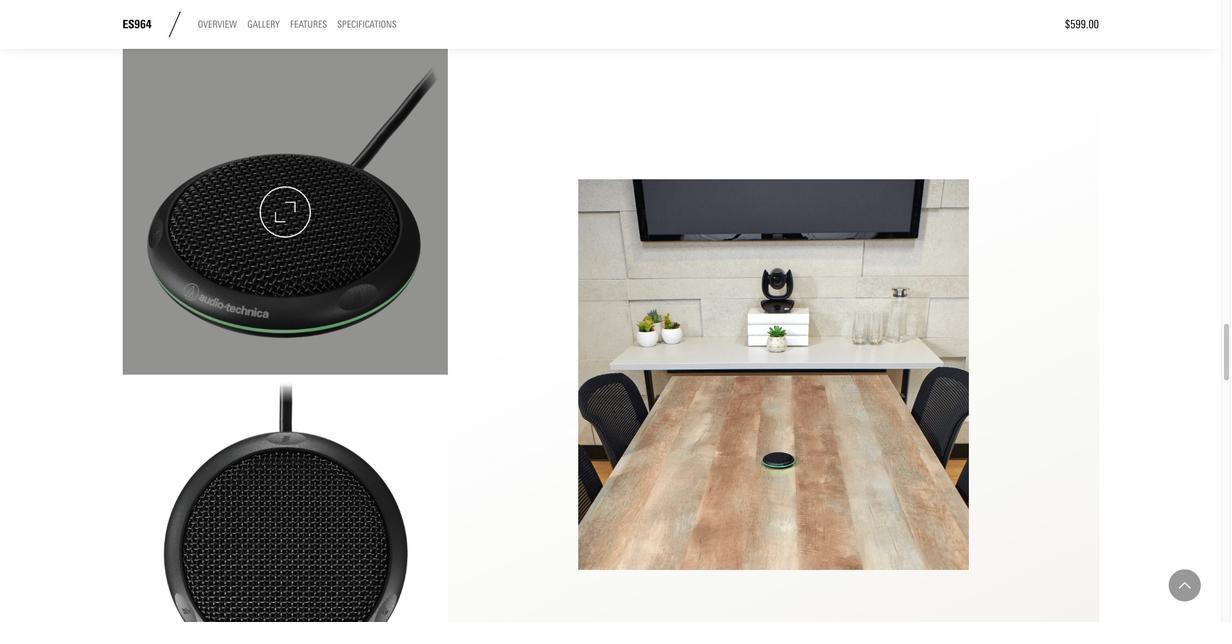 Task type: locate. For each thing, give the bounding box(es) containing it.
es964
[[122, 17, 152, 31]]

product photo image
[[122, 49, 448, 375], [448, 49, 1100, 622], [122, 375, 448, 622]]



Task type: vqa. For each thing, say whether or not it's contained in the screenshot.
Wednesday, within Free 2 -Day Shipping! Get it by Wednesday, Jan 31 when you order within 12 mins
no



Task type: describe. For each thing, give the bounding box(es) containing it.
gallery
[[248, 19, 280, 30]]

arrow up image
[[1180, 580, 1191, 591]]

overview
[[198, 19, 237, 30]]

$599.00
[[1066, 17, 1100, 32]]

features
[[290, 19, 327, 30]]

divider line image
[[162, 12, 188, 37]]

specifications
[[338, 19, 397, 30]]



